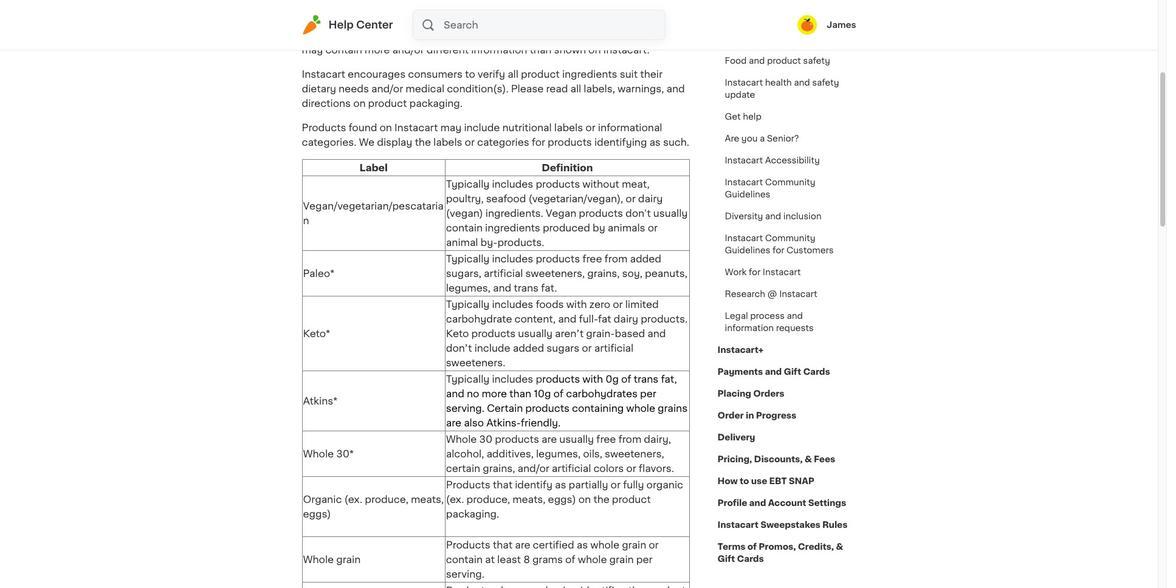 Task type: describe. For each thing, give the bounding box(es) containing it.
ask questions about food in search
[[725, 22, 844, 43]]

@
[[768, 290, 777, 298]]

whole for whole 30 products are usually free from dairy, alcohol, additives, legumes, oils, sweeteners, certain grains, and/or artificial colors or flavors.
[[446, 435, 477, 444]]

products up by
[[579, 208, 623, 218]]

instacart community guidelines for customers link
[[718, 227, 856, 261]]

& inside terms of promos, credits, & gift cards
[[836, 543, 843, 551]]

that inside organic (ex. produce, meats, eggs) products that identify as partially or fully organic (ex. produce, meats, eggs) on the product packaging.
[[493, 480, 513, 490]]

guidelines for instacart community guidelines for customers
[[725, 246, 770, 255]]

and inside we aim to provide correct information for our customers, but we can't guarantee that the nutritional, allergen, ingredient, or other product information shown are 100% accurate or complete. actual product packaging and materials may contain more and/or different information than shown on instacart.
[[620, 30, 639, 40]]

other
[[560, 16, 587, 25]]

grain-
[[586, 329, 615, 338]]

definition
[[542, 163, 593, 173]]

directions
[[302, 98, 351, 108]]

and down instacart community guidelines
[[765, 212, 781, 221]]

atkins*
[[303, 396, 338, 406]]

display
[[377, 137, 412, 147]]

products for products found on instacart may include nutritional labels or informational categories. we display the labels or categories for products identifying as such.
[[302, 123, 346, 132]]

and inside typically includes products free from added sugars, artificial sweeteners, grains, soy, peanuts, legumes, and trans fat.
[[493, 283, 511, 293]]

fat
[[598, 314, 611, 324]]

ebt
[[769, 477, 787, 486]]

accurate
[[383, 30, 426, 40]]

includes for foods
[[492, 300, 533, 309]]

vegan
[[546, 208, 576, 218]]

1 horizontal spatial all
[[570, 84, 581, 94]]

2 vertical spatial to
[[740, 477, 749, 486]]

terms of promos, credits, & gift cards link
[[718, 536, 856, 570]]

product down encourages
[[368, 98, 407, 108]]

or inside products that are certified as whole grain or contain at least 8 grams of whole grain per serving.
[[649, 540, 659, 550]]

in inside order in progress "link"
[[746, 412, 754, 420]]

and/or inside whole 30 products are usually free from dairy, alcohol, additives, legumes, oils, sweeteners, certain grains, and/or artificial colors or flavors.
[[518, 464, 549, 473]]

snap
[[789, 477, 815, 486]]

nutritional
[[502, 123, 552, 132]]

typically for typically includes foods with zero or limited carbohydrate content, and full-fat dairy products. keto products usually aren't grain-based and don't include added sugars or artificial sweeteners.
[[446, 300, 490, 309]]

identifying
[[594, 137, 647, 147]]

keto
[[446, 329, 469, 338]]

on inside instacart encourages consumers to verify all product ingredients suit their dietary needs and/or medical condition(s). please read all labels, warnings, and directions on product packaging.
[[353, 98, 366, 108]]

to inside we aim to provide correct information for our customers, but we can't guarantee that the nutritional, allergen, ingredient, or other product information shown are 100% accurate or complete. actual product packaging and materials may contain more and/or different information than shown on instacart.
[[340, 1, 350, 11]]

animal
[[446, 238, 478, 247]]

are inside products that are certified as whole grain or contain at least 8 grams of whole grain per serving.
[[515, 540, 530, 550]]

usually inside typically includes foods with zero or limited carbohydrate content, and full-fat dairy products. keto products usually aren't grain-based and don't include added sugars or artificial sweeteners.
[[518, 329, 553, 338]]

for inside we aim to provide correct information for our customers, but we can't guarantee that the nutritional, allergen, ingredient, or other product information shown are 100% accurate or complete. actual product packaging and materials may contain more and/or different information than shown on instacart.
[[488, 1, 502, 11]]

orders
[[753, 390, 784, 398]]

2 vertical spatial whole
[[578, 555, 607, 565]]

and up orders
[[765, 368, 782, 376]]

at
[[485, 555, 495, 565]]

legumes, inside typically includes products free from added sugars, artificial sweeteners, grains, soy, peanuts, legumes, and trans fat.
[[446, 283, 491, 293]]

from inside typically includes products free from added sugars, artificial sweeteners, grains, soy, peanuts, legumes, and trans fat.
[[605, 254, 628, 264]]

the inside we aim to provide correct information for our customers, but we can't guarantee that the nutritional, allergen, ingredient, or other product information shown are 100% accurate or complete. actual product packaging and materials may contain more and/or different information than shown on instacart.
[[376, 16, 392, 25]]

ingredient,
[[493, 16, 546, 25]]

least
[[497, 555, 521, 565]]

from inside whole 30 products are usually free from dairy, alcohol, additives, legumes, oils, sweeteners, certain grains, and/or artificial colors or flavors.
[[618, 435, 641, 444]]

for inside products found on instacart may include nutritional labels or informational categories. we display the labels or categories for products identifying as such.
[[532, 137, 545, 147]]

james link
[[798, 15, 856, 35]]

customers,
[[523, 1, 578, 11]]

that inside products that are certified as whole grain or contain at least 8 grams of whole grain per serving.
[[493, 540, 513, 550]]

safety for instacart health and safety update
[[812, 78, 839, 87]]

contain inside we aim to provide correct information for our customers, but we can't guarantee that the nutritional, allergen, ingredient, or other product information shown are 100% accurate or complete. actual product packaging and materials may contain more and/or different information than shown on instacart.
[[325, 45, 362, 55]]

typically for typically includes products free from added sugars, artificial sweeteners, grains, soy, peanuts, legumes, and trans fat.
[[446, 254, 490, 264]]

for right work
[[749, 268, 761, 277]]

and down use
[[749, 499, 766, 508]]

but
[[580, 1, 597, 11]]

usually inside vegan/vegetarian/pescataria n typically includes products without meat, poultry, seafood (vegetarian/vegan), or dairy (vegan) ingredients. vegan products don't usually contain ingredients produced by animals or animal by-products.
[[653, 208, 688, 218]]

the inside organic (ex. produce, meats, eggs) products that identify as partially or fully organic (ex. produce, meats, eggs) on the product packaging.
[[593, 495, 610, 504]]

instacart for instacart health and safety update
[[725, 78, 763, 87]]

atkins-
[[486, 418, 521, 428]]

account
[[768, 499, 806, 508]]

suit
[[620, 69, 638, 79]]

products down definition
[[536, 179, 580, 189]]

typically inside vegan/vegetarian/pescataria n typically includes products without meat, poultry, seafood (vegetarian/vegan), or dairy (vegan) ingredients. vegan products don't usually contain ingredients produced by animals or animal by-products.
[[446, 179, 490, 189]]

no
[[467, 389, 479, 399]]

instacart for instacart community guidelines for customers
[[725, 234, 763, 243]]

customers
[[787, 246, 834, 255]]

and up aren't
[[558, 314, 576, 324]]

10g
[[534, 389, 551, 399]]

instacart up @
[[763, 268, 801, 277]]

diversity
[[725, 212, 763, 221]]

instacart for instacart community guidelines
[[725, 178, 763, 187]]

research
[[725, 290, 765, 298]]

are inside we aim to provide correct information for our customers, but we can't guarantee that the nutritional, allergen, ingredient, or other product information shown are 100% accurate or complete. actual product packaging and materials may contain more and/or different information than shown on instacart.
[[336, 30, 352, 40]]

are
[[725, 134, 739, 143]]

0 vertical spatial shown
[[302, 30, 334, 40]]

instacart encourages consumers to verify all product ingredients suit their dietary needs and/or medical condition(s). please read all labels, warnings, and directions on product packaging.
[[302, 69, 685, 108]]

1 meats, from the left
[[411, 495, 444, 504]]

packaging
[[567, 30, 618, 40]]

and right based
[[648, 329, 666, 338]]

progress
[[756, 412, 796, 420]]

as inside products that are certified as whole grain or contain at least 8 grams of whole grain per serving.
[[577, 540, 588, 550]]

1 horizontal spatial labels
[[554, 123, 583, 132]]

settings
[[808, 499, 846, 508]]

whole 30 products are usually free from dairy, alcohol, additives, legumes, oils, sweeteners, certain grains, and/or artificial colors or flavors.
[[446, 435, 674, 473]]

added inside typically includes foods with zero or limited carbohydrate content, and full-fat dairy products. keto products usually aren't grain-based and don't include added sugars or artificial sweeteners.
[[513, 343, 544, 353]]

Search search field
[[443, 10, 665, 40]]

the inside products found on instacart may include nutritional labels or informational categories. we display the labels or categories for products identifying as such.
[[415, 137, 431, 147]]

instacart sweepstakes rules link
[[718, 514, 848, 536]]

per inside products that are certified as whole grain or contain at least 8 grams of whole grain per serving.
[[636, 555, 653, 565]]

grains
[[658, 404, 688, 413]]

and inside roducts with 0g of trans fat, and no more than 10g of carbohydrates per serving. certain products containing whole grains are also atkins-friendly.
[[446, 389, 464, 399]]

instacart community guidelines
[[725, 178, 816, 199]]

sweeteners, inside typically includes products free from added sugars, artificial sweeteners, grains, soy, peanuts, legumes, and trans fat.
[[526, 269, 585, 278]]

ingredients inside vegan/vegetarian/pescataria n typically includes products without meat, poultry, seafood (vegetarian/vegan), or dairy (vegan) ingredients. vegan products don't usually contain ingredients produced by animals or animal by-products.
[[485, 223, 540, 233]]

and right food
[[749, 57, 765, 65]]

1 vertical spatial whole
[[590, 540, 619, 550]]

than inside roducts with 0g of trans fat, and no more than 10g of carbohydrates per serving. certain products containing whole grains are also atkins-friendly.
[[509, 389, 531, 399]]

more inside roducts with 0g of trans fat, and no more than 10g of carbohydrates per serving. certain products containing whole grains are also atkins-friendly.
[[482, 389, 507, 399]]

more inside we aim to provide correct information for our customers, but we can't guarantee that the nutritional, allergen, ingredient, or other product information shown are 100% accurate or complete. actual product packaging and materials may contain more and/or different information than shown on instacart.
[[365, 45, 390, 55]]

for inside instacart community guidelines for customers
[[773, 246, 784, 255]]

may inside we aim to provide correct information for our customers, but we can't guarantee that the nutritional, allergen, ingredient, or other product information shown are 100% accurate or complete. actual product packaging and materials may contain more and/or different information than shown on instacart.
[[302, 45, 323, 55]]

are inside whole 30 products are usually free from dairy, alcohol, additives, legumes, oils, sweeteners, certain grains, and/or artificial colors or flavors.
[[542, 435, 557, 444]]

product up the please
[[521, 69, 560, 79]]

cards inside terms of promos, credits, & gift cards
[[737, 555, 764, 564]]

0 horizontal spatial &
[[805, 455, 812, 464]]

as inside products found on instacart may include nutritional labels or informational categories. we display the labels or categories for products identifying as such.
[[649, 137, 661, 147]]

based
[[615, 329, 645, 338]]

we inside we aim to provide correct information for our customers, but we can't guarantee that the nutritional, allergen, ingredient, or other product information shown are 100% accurate or complete. actual product packaging and materials may contain more and/or different information than shown on instacart.
[[302, 1, 317, 11]]

are inside roducts with 0g of trans fat, and no more than 10g of carbohydrates per serving. certain products containing whole grains are also atkins-friendly.
[[446, 418, 461, 428]]

guarantee
[[302, 16, 351, 25]]

questions
[[743, 22, 785, 31]]

food and product safety link
[[718, 50, 837, 72]]

products inside typically includes foods with zero or limited carbohydrate content, and full-fat dairy products. keto products usually aren't grain-based and don't include added sugars or artificial sweeteners.
[[471, 329, 516, 338]]

verify
[[478, 69, 505, 79]]

free inside whole 30 products are usually free from dairy, alcohol, additives, legumes, oils, sweeteners, certain grains, and/or artificial colors or flavors.
[[596, 435, 616, 444]]

categories.
[[302, 137, 356, 147]]

aim
[[320, 1, 338, 11]]

payments and gift cards
[[718, 368, 830, 376]]

information up 'allergen,'
[[430, 1, 486, 11]]

read
[[546, 84, 568, 94]]

to inside instacart encourages consumers to verify all product ingredients suit their dietary needs and/or medical condition(s). please read all labels, warnings, and directions on product packaging.
[[465, 69, 475, 79]]

serving. inside products that are certified as whole grain or contain at least 8 grams of whole grain per serving.
[[446, 569, 484, 579]]

inclusion
[[783, 212, 822, 221]]

correct
[[392, 1, 427, 11]]

free inside typically includes products free from added sugars, artificial sweeteners, grains, soy, peanuts, legumes, and trans fat.
[[582, 254, 602, 264]]

instacart for instacart sweepstakes rules
[[718, 521, 759, 529]]

1 horizontal spatial eggs)
[[548, 495, 576, 504]]

information up materials
[[630, 16, 686, 25]]

paleo*
[[303, 269, 335, 278]]

whole inside roducts with 0g of trans fat, and no more than 10g of carbohydrates per serving. certain products containing whole grains are also atkins-friendly.
[[626, 404, 655, 413]]

different
[[427, 45, 469, 55]]

1 (ex. from the left
[[344, 495, 362, 504]]

instacart right @
[[779, 290, 817, 298]]

information down actual at top
[[471, 45, 527, 55]]

dairy inside typically includes foods with zero or limited carbohydrate content, and full-fat dairy products. keto products usually aren't grain-based and don't include added sugars or artificial sweeteners.
[[614, 314, 638, 324]]

instacart community guidelines for customers
[[725, 234, 834, 255]]

per inside roducts with 0g of trans fat, and no more than 10g of carbohydrates per serving. certain products containing whole grains are also atkins-friendly.
[[640, 389, 656, 399]]

nutritional,
[[395, 16, 447, 25]]

condition(s).
[[447, 84, 509, 94]]

instacart image
[[302, 15, 321, 35]]

delivery link
[[718, 427, 755, 449]]

(vegan)
[[446, 208, 483, 218]]

promos,
[[759, 543, 796, 551]]

0g
[[606, 374, 619, 384]]

includes for p
[[492, 374, 533, 384]]

information inside the legal process and information requests
[[725, 324, 774, 333]]

1 vertical spatial labels
[[433, 137, 462, 147]]

instacart.
[[603, 45, 650, 55]]

provide
[[353, 1, 389, 11]]

get
[[725, 112, 741, 121]]

their
[[640, 69, 663, 79]]

how
[[718, 477, 738, 486]]

with inside roducts with 0g of trans fat, and no more than 10g of carbohydrates per serving. certain products containing whole grains are also atkins-friendly.
[[583, 374, 603, 384]]

products. inside typically includes foods with zero or limited carbohydrate content, and full-fat dairy products. keto products usually aren't grain-based and don't include added sugars or artificial sweeteners.
[[641, 314, 688, 324]]

about
[[787, 22, 812, 31]]

content,
[[515, 314, 556, 324]]

as inside organic (ex. produce, meats, eggs) products that identify as partially or fully organic (ex. produce, meats, eggs) on the product packaging.
[[555, 480, 566, 490]]

packaging. inside instacart encourages consumers to verify all product ingredients suit their dietary needs and/or medical condition(s). please read all labels, warnings, and directions on product packaging.
[[409, 98, 463, 108]]

aren't
[[555, 329, 584, 338]]

organic (ex. produce, meats, eggs) products that identify as partially or fully organic (ex. produce, meats, eggs) on the product packaging.
[[303, 480, 683, 519]]

meat,
[[622, 179, 650, 189]]

can't
[[616, 1, 641, 11]]

found
[[349, 123, 377, 132]]

sugars,
[[446, 269, 481, 278]]

legumes, inside whole 30 products are usually free from dairy, alcohol, additives, legumes, oils, sweeteners, certain grains, and/or artificial colors or flavors.
[[536, 449, 581, 459]]

fat.
[[541, 283, 557, 293]]

cards inside the payments and gift cards link
[[803, 368, 830, 376]]

our
[[504, 1, 520, 11]]

and inside instacart encourages consumers to verify all product ingredients suit their dietary needs and/or medical condition(s). please read all labels, warnings, and directions on product packaging.
[[667, 84, 685, 94]]

contain inside vegan/vegetarian/pescataria n typically includes products without meat, poultry, seafood (vegetarian/vegan), or dairy (vegan) ingredients. vegan products don't usually contain ingredients produced by animals or animal by-products.
[[446, 223, 483, 233]]

artificial inside typically includes products free from added sugars, artificial sweeteners, grains, soy, peanuts, legumes, and trans fat.
[[484, 269, 523, 278]]

consumers
[[408, 69, 463, 79]]

dietary
[[302, 84, 336, 94]]

trans inside roducts with 0g of trans fat, and no more than 10g of carbohydrates per serving. certain products containing whole grains are also atkins-friendly.
[[634, 374, 659, 384]]

seafood
[[486, 194, 526, 204]]



Task type: locate. For each thing, give the bounding box(es) containing it.
includes inside typically includes products free from added sugars, artificial sweeteners, grains, soy, peanuts, legumes, and trans fat.
[[492, 254, 533, 264]]

whole grain
[[303, 555, 361, 565]]

to up condition(s).
[[465, 69, 475, 79]]

pricing, discounts, & fees
[[718, 455, 835, 464]]

instacart down diversity
[[725, 234, 763, 243]]

2 vertical spatial contain
[[446, 555, 483, 565]]

trans inside typically includes products free from added sugars, artificial sweeteners, grains, soy, peanuts, legumes, and trans fat.
[[514, 283, 539, 293]]

cards down terms
[[737, 555, 764, 564]]

of inside products that are certified as whole grain or contain at least 8 grams of whole grain per serving.
[[565, 555, 575, 565]]

the down provide
[[376, 16, 392, 25]]

typically includes products free from added sugars, artificial sweeteners, grains, soy, peanuts, legumes, and trans fat.
[[446, 254, 687, 293]]

eggs) down the organic
[[303, 509, 331, 519]]

product up health
[[767, 57, 801, 65]]

whole left 30*
[[303, 449, 334, 459]]

include inside typically includes foods with zero or limited carbohydrate content, and full-fat dairy products. keto products usually aren't grain-based and don't include added sugars or artificial sweeteners.
[[475, 343, 510, 353]]

in inside ask questions about food in search
[[836, 22, 844, 31]]

added inside typically includes products free from added sugars, artificial sweeteners, grains, soy, peanuts, legumes, and trans fat.
[[630, 254, 661, 264]]

packaging. down certain
[[446, 509, 499, 519]]

than inside we aim to provide correct information for our customers, but we can't guarantee that the nutritional, allergen, ingredient, or other product information shown are 100% accurate or complete. actual product packaging and materials may contain more and/or different information than shown on instacart.
[[530, 45, 552, 55]]

community for instacart community guidelines
[[765, 178, 816, 187]]

1 horizontal spatial shown
[[554, 45, 586, 55]]

usually right don't
[[653, 208, 688, 218]]

1 horizontal spatial products.
[[641, 314, 688, 324]]

instacart down profile
[[718, 521, 759, 529]]

in right 'food'
[[836, 22, 844, 31]]

products inside products found on instacart may include nutritional labels or informational categories. we display the labels or categories for products identifying as such.
[[548, 137, 592, 147]]

payments and gift cards link
[[718, 361, 830, 383]]

& down rules
[[836, 543, 843, 551]]

0 vertical spatial with
[[566, 300, 587, 309]]

may down medical
[[440, 123, 462, 132]]

more down 100% at the left of the page
[[365, 45, 390, 55]]

product inside food and product safety link
[[767, 57, 801, 65]]

2 serving. from the top
[[446, 569, 484, 579]]

includes
[[492, 179, 533, 189], [492, 254, 533, 264], [492, 300, 533, 309], [492, 374, 533, 384]]

1 vertical spatial dairy
[[614, 314, 638, 324]]

and inside the legal process and information requests
[[787, 312, 803, 320]]

typically inside typically includes products free from added sugars, artificial sweeteners, grains, soy, peanuts, legumes, and trans fat.
[[446, 254, 490, 264]]

products inside organic (ex. produce, meats, eggs) products that identify as partially or fully organic (ex. produce, meats, eggs) on the product packaging.
[[446, 480, 490, 490]]

certain
[[487, 404, 523, 413]]

requests
[[776, 324, 814, 333]]

0 vertical spatial may
[[302, 45, 323, 55]]

usually down content,
[[518, 329, 553, 338]]

1 vertical spatial products.
[[641, 314, 688, 324]]

1 vertical spatial trans
[[634, 374, 659, 384]]

community down accessibility
[[765, 178, 816, 187]]

additives,
[[487, 449, 534, 459]]

1 horizontal spatial produce,
[[467, 495, 510, 504]]

1 vertical spatial cards
[[737, 555, 764, 564]]

whole for whole grain
[[303, 555, 334, 565]]

0 horizontal spatial labels
[[433, 137, 462, 147]]

0 vertical spatial sweeteners,
[[526, 269, 585, 278]]

0 vertical spatial cards
[[803, 368, 830, 376]]

of right terms
[[747, 543, 757, 551]]

0 vertical spatial whole
[[446, 435, 477, 444]]

products. down limited
[[641, 314, 688, 324]]

1 vertical spatial community
[[765, 234, 816, 243]]

0 horizontal spatial artificial
[[484, 269, 523, 278]]

whole
[[446, 435, 477, 444], [303, 449, 334, 459], [303, 555, 334, 565]]

free down by
[[582, 254, 602, 264]]

1 vertical spatial packaging.
[[446, 509, 499, 519]]

order in progress
[[718, 412, 796, 420]]

1 vertical spatial artificial
[[594, 343, 634, 353]]

0 horizontal spatial usually
[[518, 329, 553, 338]]

contain inside products that are certified as whole grain or contain at least 8 grams of whole grain per serving.
[[446, 555, 483, 565]]

1 vertical spatial products
[[446, 480, 490, 490]]

0 horizontal spatial we
[[302, 1, 317, 11]]

2 horizontal spatial the
[[593, 495, 610, 504]]

safety inside the instacart health and safety update
[[812, 78, 839, 87]]

guidelines up work
[[725, 246, 770, 255]]

1 vertical spatial that
[[493, 480, 513, 490]]

in
[[836, 22, 844, 31], [746, 412, 754, 420]]

discounts,
[[754, 455, 803, 464]]

0 vertical spatial than
[[530, 45, 552, 55]]

work for instacart link
[[718, 261, 808, 283]]

1 horizontal spatial more
[[482, 389, 507, 399]]

community up customers at the top right of the page
[[765, 234, 816, 243]]

and up the instacart.
[[620, 30, 639, 40]]

2 horizontal spatial usually
[[653, 208, 688, 218]]

0 horizontal spatial to
[[340, 1, 350, 11]]

1 vertical spatial we
[[359, 137, 375, 147]]

gift down terms
[[718, 555, 735, 564]]

0 vertical spatial grains,
[[587, 269, 620, 278]]

from up soy,
[[605, 254, 628, 264]]

includes down by-
[[492, 254, 533, 264]]

0 vertical spatial from
[[605, 254, 628, 264]]

labels,
[[584, 84, 615, 94]]

artificial down by-
[[484, 269, 523, 278]]

0 vertical spatial usually
[[653, 208, 688, 218]]

2 meats, from the left
[[513, 495, 546, 504]]

as right identify
[[555, 480, 566, 490]]

instacart inside products found on instacart may include nutritional labels or informational categories. we display the labels or categories for products identifying as such.
[[394, 123, 438, 132]]

1 horizontal spatial legumes,
[[536, 449, 581, 459]]

0 horizontal spatial meats,
[[411, 495, 444, 504]]

sweeteners, up flavors.
[[605, 449, 664, 459]]

0 horizontal spatial the
[[376, 16, 392, 25]]

whole right grams
[[578, 555, 607, 565]]

on
[[589, 45, 601, 55], [353, 98, 366, 108], [380, 123, 392, 132], [579, 495, 591, 504]]

sweeteners.
[[446, 358, 505, 368]]

on up display
[[380, 123, 392, 132]]

instacart for instacart encourages consumers to verify all product ingredients suit their dietary needs and/or medical condition(s). please read all labels, warnings, and directions on product packaging.
[[302, 69, 345, 79]]

typically for typically includes p
[[446, 374, 490, 384]]

in right the order at the right bottom
[[746, 412, 754, 420]]

1 produce, from the left
[[365, 495, 408, 504]]

on inside we aim to provide correct information for our customers, but we can't guarantee that the nutritional, allergen, ingredient, or other product information shown are 100% accurate or complete. actual product packaging and materials may contain more and/or different information than shown on instacart.
[[589, 45, 601, 55]]

ingredients up labels,
[[562, 69, 617, 79]]

poultry,
[[446, 194, 484, 204]]

instacart inside instacart community guidelines
[[725, 178, 763, 187]]

0 vertical spatial include
[[464, 123, 500, 132]]

1 horizontal spatial trans
[[634, 374, 659, 384]]

1 vertical spatial more
[[482, 389, 507, 399]]

and up carbohydrate
[[493, 283, 511, 293]]

packaging. inside organic (ex. produce, meats, eggs) products that identify as partially or fully organic (ex. produce, meats, eggs) on the product packaging.
[[446, 509, 499, 519]]

include inside products found on instacart may include nutritional labels or informational categories. we display the labels or categories for products identifying as such.
[[464, 123, 500, 132]]

2 includes from the top
[[492, 254, 533, 264]]

oils,
[[583, 449, 602, 459]]

information
[[430, 1, 486, 11], [630, 16, 686, 25], [471, 45, 527, 55], [725, 324, 774, 333]]

guidelines inside instacart community guidelines
[[725, 190, 770, 199]]

& left fees
[[805, 455, 812, 464]]

0 vertical spatial that
[[354, 16, 374, 25]]

includes for products
[[492, 254, 533, 264]]

get help link
[[718, 106, 769, 128]]

0 horizontal spatial gift
[[718, 555, 735, 564]]

and/or inside instacart encourages consumers to verify all product ingredients suit their dietary needs and/or medical condition(s). please read all labels, warnings, and directions on product packaging.
[[371, 84, 403, 94]]

product down we on the top right of the page
[[589, 16, 628, 25]]

warnings,
[[618, 84, 664, 94]]

artificial inside whole 30 products are usually free from dairy, alcohol, additives, legumes, oils, sweeteners, certain grains, and/or artificial colors or flavors.
[[552, 464, 591, 473]]

may inside products found on instacart may include nutritional labels or informational categories. we display the labels or categories for products identifying as such.
[[440, 123, 462, 132]]

0 vertical spatial to
[[340, 1, 350, 11]]

0 horizontal spatial shown
[[302, 30, 334, 40]]

help
[[743, 112, 762, 121]]

dairy up don't
[[638, 194, 663, 204]]

usually inside whole 30 products are usually free from dairy, alcohol, additives, legumes, oils, sweeteners, certain grains, and/or artificial colors or flavors.
[[559, 435, 594, 444]]

the down partially
[[593, 495, 610, 504]]

products. inside vegan/vegetarian/pescataria n typically includes products without meat, poultry, seafood (vegetarian/vegan), or dairy (vegan) ingredients. vegan products don't usually contain ingredients produced by animals or animal by-products.
[[497, 238, 544, 247]]

of right 0g
[[621, 374, 631, 384]]

1 horizontal spatial &
[[836, 543, 843, 551]]

labels right display
[[433, 137, 462, 147]]

0 vertical spatial artificial
[[484, 269, 523, 278]]

products up categories.
[[302, 123, 346, 132]]

products up at
[[446, 540, 490, 550]]

4 includes from the top
[[492, 374, 533, 384]]

to right aim
[[340, 1, 350, 11]]

1 horizontal spatial in
[[836, 22, 844, 31]]

2 vertical spatial that
[[493, 540, 513, 550]]

instacart up display
[[394, 123, 438, 132]]

we inside products found on instacart may include nutritional labels or informational categories. we display the labels or categories for products identifying as such.
[[359, 137, 375, 147]]

include up sweeteners.
[[475, 343, 510, 353]]

safety for food and product safety
[[803, 57, 830, 65]]

0 vertical spatial all
[[508, 69, 518, 79]]

may down instacart "icon"
[[302, 45, 323, 55]]

1 vertical spatial free
[[596, 435, 616, 444]]

1 vertical spatial gift
[[718, 555, 735, 564]]

peanuts,
[[645, 269, 687, 278]]

0 vertical spatial ingredients
[[562, 69, 617, 79]]

senior?
[[767, 134, 799, 143]]

certain
[[446, 464, 480, 473]]

2 vertical spatial artificial
[[552, 464, 591, 473]]

of inside terms of promos, credits, & gift cards
[[747, 543, 757, 551]]

include up categories at left top
[[464, 123, 500, 132]]

serving.
[[446, 404, 484, 413], [446, 569, 484, 579]]

legal process and information requests
[[725, 312, 814, 333]]

1 serving. from the top
[[446, 404, 484, 413]]

0 horizontal spatial (ex.
[[344, 495, 362, 504]]

0 vertical spatial dairy
[[638, 194, 663, 204]]

0 vertical spatial per
[[640, 389, 656, 399]]

1 guidelines from the top
[[725, 190, 770, 199]]

don't
[[626, 208, 651, 218]]

2 produce, from the left
[[467, 495, 510, 504]]

guidelines inside instacart community guidelines for customers
[[725, 246, 770, 255]]

2 guidelines from the top
[[725, 246, 770, 255]]

with
[[566, 300, 587, 309], [583, 374, 603, 384]]

get help
[[725, 112, 762, 121]]

instacart up update
[[725, 78, 763, 87]]

typically includes p
[[446, 374, 542, 384]]

artificial up partially
[[552, 464, 591, 473]]

1 vertical spatial eggs)
[[303, 509, 331, 519]]

1 vertical spatial to
[[465, 69, 475, 79]]

typically up carbohydrate
[[446, 300, 490, 309]]

4 typically from the top
[[446, 374, 490, 384]]

instacart for instacart accessibility
[[725, 156, 763, 165]]

research @ instacart
[[725, 290, 817, 298]]

whole down the organic
[[303, 555, 334, 565]]

products inside roducts with 0g of trans fat, and no more than 10g of carbohydrates per serving. certain products containing whole grains are also atkins-friendly.
[[525, 404, 570, 413]]

we down the 'found'
[[359, 137, 375, 147]]

0 vertical spatial products.
[[497, 238, 544, 247]]

0 vertical spatial trans
[[514, 283, 539, 293]]

2 horizontal spatial to
[[740, 477, 749, 486]]

0 vertical spatial safety
[[803, 57, 830, 65]]

instacart sweepstakes rules
[[718, 521, 848, 529]]

whole for whole 30*
[[303, 449, 334, 459]]

includes inside vegan/vegetarian/pescataria n typically includes products without meat, poultry, seafood (vegetarian/vegan), or dairy (vegan) ingredients. vegan products don't usually contain ingredients produced by animals or animal by-products.
[[492, 179, 533, 189]]

legal process and information requests link
[[718, 305, 856, 339]]

and/or up identify
[[518, 464, 549, 473]]

needs
[[339, 84, 369, 94]]

we
[[302, 1, 317, 11], [359, 137, 375, 147]]

more down typically includes p
[[482, 389, 507, 399]]

0 vertical spatial &
[[805, 455, 812, 464]]

complete.
[[441, 30, 490, 40]]

organic
[[303, 495, 342, 504]]

grains, inside typically includes products free from added sugars, artificial sweeteners, grains, soy, peanuts, legumes, and trans fat.
[[587, 269, 620, 278]]

produce,
[[365, 495, 408, 504], [467, 495, 510, 504]]

typically inside typically includes foods with zero or limited carbohydrate content, and full-fat dairy products. keto products usually aren't grain-based and don't include added sugars or artificial sweeteners.
[[446, 300, 490, 309]]

and up requests
[[787, 312, 803, 320]]

0 horizontal spatial all
[[508, 69, 518, 79]]

1 vertical spatial sweeteners,
[[605, 449, 664, 459]]

community inside instacart community guidelines
[[765, 178, 816, 187]]

2 vertical spatial the
[[593, 495, 610, 504]]

0 horizontal spatial cards
[[737, 555, 764, 564]]

dairy inside vegan/vegetarian/pescataria n typically includes products without meat, poultry, seafood (vegetarian/vegan), or dairy (vegan) ingredients. vegan products don't usually contain ingredients produced by animals or animal by-products.
[[638, 194, 663, 204]]

carbohydrates
[[566, 389, 638, 399]]

product down the customers,
[[526, 30, 565, 40]]

grains, down additives,
[[483, 464, 515, 473]]

2 vertical spatial and/or
[[518, 464, 549, 473]]

ingredients inside instacart encourages consumers to verify all product ingredients suit their dietary needs and/or medical condition(s). please read all labels, warnings, and directions on product packaging.
[[562, 69, 617, 79]]

(ex. right the organic
[[344, 495, 362, 504]]

1 vertical spatial than
[[509, 389, 531, 399]]

colors
[[594, 464, 624, 473]]

2 (ex. from the left
[[446, 495, 464, 504]]

to
[[340, 1, 350, 11], [465, 69, 475, 79], [740, 477, 749, 486]]

we up instacart "icon"
[[302, 1, 317, 11]]

0 horizontal spatial added
[[513, 343, 544, 353]]

sweeteners,
[[526, 269, 585, 278], [605, 449, 664, 459]]

0 vertical spatial gift
[[784, 368, 801, 376]]

instacart down you
[[725, 156, 763, 165]]

full-
[[579, 314, 598, 324]]

fat,
[[661, 374, 677, 384]]

help
[[329, 20, 354, 30]]

on inside organic (ex. produce, meats, eggs) products that identify as partially or fully organic (ex. produce, meats, eggs) on the product packaging.
[[579, 495, 591, 504]]

you
[[742, 134, 758, 143]]

1 horizontal spatial artificial
[[552, 464, 591, 473]]

such.
[[663, 137, 689, 147]]

guidelines for instacart community guidelines
[[725, 190, 770, 199]]

1 horizontal spatial as
[[577, 540, 588, 550]]

trans left fat.
[[514, 283, 539, 293]]

1 vertical spatial grains,
[[483, 464, 515, 473]]

by
[[593, 223, 605, 233]]

and/or down encourages
[[371, 84, 403, 94]]

1 vertical spatial from
[[618, 435, 641, 444]]

1 typically from the top
[[446, 179, 490, 189]]

1 horizontal spatial sweeteners,
[[605, 449, 664, 459]]

contain down "help" at the top left of the page
[[325, 45, 362, 55]]

includes up seafood
[[492, 179, 533, 189]]

vegan/vegetarian/pescataria
[[303, 201, 444, 211]]

grains,
[[587, 269, 620, 278], [483, 464, 515, 473]]

products inside products found on instacart may include nutritional labels or informational categories. we display the labels or categories for products identifying as such.
[[302, 123, 346, 132]]

community for instacart community guidelines for customers
[[765, 234, 816, 243]]

dairy
[[638, 194, 663, 204], [614, 314, 638, 324]]

legumes, down 'sugars,'
[[446, 283, 491, 293]]

grains, inside whole 30 products are usually free from dairy, alcohol, additives, legumes, oils, sweeteners, certain grains, and/or artificial colors or flavors.
[[483, 464, 515, 473]]

center
[[356, 20, 393, 30]]

instacart community guidelines link
[[718, 171, 856, 205]]

identify
[[515, 480, 553, 490]]

than up certain
[[509, 389, 531, 399]]

1 horizontal spatial added
[[630, 254, 661, 264]]

the right display
[[415, 137, 431, 147]]

1 vertical spatial shown
[[554, 45, 586, 55]]

0 vertical spatial whole
[[626, 404, 655, 413]]

products
[[548, 137, 592, 147], [536, 179, 580, 189], [579, 208, 623, 218], [536, 254, 580, 264], [471, 329, 516, 338], [525, 404, 570, 413], [495, 435, 539, 444]]

instacart accessibility
[[725, 156, 820, 165]]

0 vertical spatial eggs)
[[548, 495, 576, 504]]

0 vertical spatial community
[[765, 178, 816, 187]]

that up least
[[493, 540, 513, 550]]

on down needs
[[353, 98, 366, 108]]

update
[[725, 91, 755, 99]]

whole left grains
[[626, 404, 655, 413]]

instacart inside instacart encourages consumers to verify all product ingredients suit their dietary needs and/or medical condition(s). please read all labels, warnings, and directions on product packaging.
[[302, 69, 345, 79]]

0 horizontal spatial legumes,
[[446, 283, 491, 293]]

added down content,
[[513, 343, 544, 353]]

1 community from the top
[[765, 178, 816, 187]]

produced
[[543, 223, 590, 233]]

of down roducts
[[554, 389, 564, 399]]

with up carbohydrates
[[583, 374, 603, 384]]

1 horizontal spatial gift
[[784, 368, 801, 376]]

ingredients down ingredients.
[[485, 223, 540, 233]]

or
[[548, 16, 558, 25], [428, 30, 438, 40], [586, 123, 596, 132], [465, 137, 475, 147], [626, 194, 636, 204], [648, 223, 658, 233], [613, 300, 623, 309], [582, 343, 592, 353], [626, 464, 636, 473], [611, 480, 621, 490], [649, 540, 659, 550]]

typically up 'sugars,'
[[446, 254, 490, 264]]

guidelines up diversity
[[725, 190, 770, 199]]

are you a senior?
[[725, 134, 799, 143]]

also
[[464, 418, 484, 428]]

0 vertical spatial legumes,
[[446, 283, 491, 293]]

the
[[376, 16, 392, 25], [415, 137, 431, 147], [593, 495, 610, 504]]

gift up orders
[[784, 368, 801, 376]]

profile and account settings link
[[718, 492, 846, 514]]

3 includes from the top
[[492, 300, 533, 309]]

includes up content,
[[492, 300, 533, 309]]

process
[[750, 312, 785, 320]]

legumes, left oils,
[[536, 449, 581, 459]]

(ex.
[[344, 495, 362, 504], [446, 495, 464, 504]]

to left use
[[740, 477, 749, 486]]

or inside whole 30 products are usually free from dairy, alcohol, additives, legumes, oils, sweeteners, certain grains, and/or artificial colors or flavors.
[[626, 464, 636, 473]]

(vegetarian/vegan),
[[529, 194, 623, 204]]

on inside products found on instacart may include nutritional labels or informational categories. we display the labels or categories for products identifying as such.
[[380, 123, 392, 132]]

2 typically from the top
[[446, 254, 490, 264]]

roducts with 0g of trans fat, and no more than 10g of carbohydrates per serving. certain products containing whole grains are also atkins-friendly.
[[446, 374, 688, 428]]

1 vertical spatial serving.
[[446, 569, 484, 579]]

0 horizontal spatial grains,
[[483, 464, 515, 473]]

for up work for instacart link
[[773, 246, 784, 255]]

(ex. down certain
[[446, 495, 464, 504]]

instacart+
[[718, 346, 764, 354]]

and inside the instacart health and safety update
[[794, 78, 810, 87]]

user avatar image
[[798, 15, 817, 35]]

search
[[725, 35, 755, 43]]

on down partially
[[579, 495, 591, 504]]

with inside typically includes foods with zero or limited carbohydrate content, and full-fat dairy products. keto products usually aren't grain-based and don't include added sugars or artificial sweeteners.
[[566, 300, 587, 309]]

1 includes from the top
[[492, 179, 533, 189]]

3 typically from the top
[[446, 300, 490, 309]]

includes inside typically includes foods with zero or limited carbohydrate content, and full-fat dairy products. keto products usually aren't grain-based and don't include added sugars or artificial sweeteners.
[[492, 300, 533, 309]]

products for products that are certified as whole grain or contain at least 8 grams of whole grain per serving.
[[446, 540, 490, 550]]

products up fat.
[[536, 254, 580, 264]]

1 vertical spatial contain
[[446, 223, 483, 233]]

0 horizontal spatial trans
[[514, 283, 539, 293]]

0 horizontal spatial in
[[746, 412, 754, 420]]

carbohydrate
[[446, 314, 512, 324]]

products inside whole 30 products are usually free from dairy, alcohol, additives, legumes, oils, sweeteners, certain grains, and/or artificial colors or flavors.
[[495, 435, 539, 444]]

contain
[[325, 45, 362, 55], [446, 223, 483, 233], [446, 555, 483, 565]]

gift inside terms of promos, credits, & gift cards
[[718, 555, 735, 564]]

dairy up based
[[614, 314, 638, 324]]

0 horizontal spatial may
[[302, 45, 323, 55]]

keto*
[[303, 329, 330, 338]]

typically up poultry,
[[446, 179, 490, 189]]

products down certain
[[446, 480, 490, 490]]

with up full-
[[566, 300, 587, 309]]

eggs) down partially
[[548, 495, 576, 504]]

information down legal
[[725, 324, 774, 333]]

added
[[630, 254, 661, 264], [513, 343, 544, 353]]

products inside typically includes products free from added sugars, artificial sweeteners, grains, soy, peanuts, legumes, and trans fat.
[[536, 254, 580, 264]]

1 horizontal spatial we
[[359, 137, 375, 147]]

0 horizontal spatial as
[[555, 480, 566, 490]]

1 horizontal spatial ingredients
[[562, 69, 617, 79]]

sweeteners, inside whole 30 products are usually free from dairy, alcohol, additives, legumes, oils, sweeteners, certain grains, and/or artificial colors or flavors.
[[605, 449, 664, 459]]

and/or inside we aim to provide correct information for our customers, but we can't guarantee that the nutritional, allergen, ingredient, or other product information shown are 100% accurate or complete. actual product packaging and materials may contain more and/or different information than shown on instacart.
[[392, 45, 424, 55]]

product inside organic (ex. produce, meats, eggs) products that identify as partially or fully organic (ex. produce, meats, eggs) on the product packaging.
[[612, 495, 651, 504]]

typically includes foods with zero or limited carbohydrate content, and full-fat dairy products. keto products usually aren't grain-based and don't include added sugars or artificial sweeteners.
[[446, 300, 688, 368]]

we
[[599, 1, 613, 11]]

and left no
[[446, 389, 464, 399]]

help center link
[[302, 15, 393, 35]]

0 horizontal spatial more
[[365, 45, 390, 55]]

2 community from the top
[[765, 234, 816, 243]]

0 horizontal spatial products.
[[497, 238, 544, 247]]

1 vertical spatial added
[[513, 343, 544, 353]]

added up soy,
[[630, 254, 661, 264]]

0 vertical spatial packaging.
[[409, 98, 463, 108]]

community inside instacart community guidelines for customers
[[765, 234, 816, 243]]

0 vertical spatial serving.
[[446, 404, 484, 413]]

ingredients.
[[486, 208, 543, 218]]

per
[[640, 389, 656, 399], [636, 555, 653, 565]]

0 vertical spatial as
[[649, 137, 661, 147]]

artificial inside typically includes foods with zero or limited carbohydrate content, and full-fat dairy products. keto products usually aren't grain-based and don't include added sugars or artificial sweeteners.
[[594, 343, 634, 353]]

how to use ebt snap
[[718, 477, 815, 486]]

serving. inside roducts with 0g of trans fat, and no more than 10g of carbohydrates per serving. certain products containing whole grains are also atkins-friendly.
[[446, 404, 484, 413]]

that inside we aim to provide correct information for our customers, but we can't guarantee that the nutritional, allergen, ingredient, or other product information shown are 100% accurate or complete. actual product packaging and materials may contain more and/or different information than shown on instacart.
[[354, 16, 374, 25]]

or inside organic (ex. produce, meats, eggs) products that identify as partially or fully organic (ex. produce, meats, eggs) on the product packaging.
[[611, 480, 621, 490]]

by-
[[481, 238, 498, 247]]



Task type: vqa. For each thing, say whether or not it's contained in the screenshot.
second $ 8 99 from left
no



